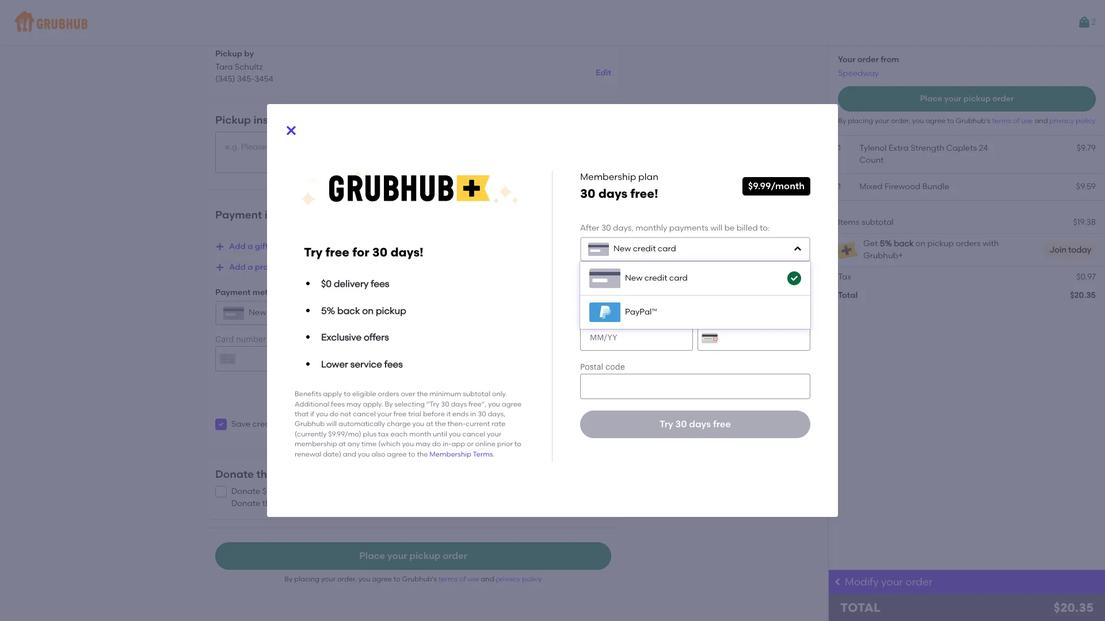 Task type: vqa. For each thing, say whether or not it's contained in the screenshot.
contact
no



Task type: locate. For each thing, give the bounding box(es) containing it.
2 pickup from the top
[[215, 113, 251, 127]]

ends
[[452, 410, 469, 418]]

on up offers
[[362, 305, 374, 316]]

membership terms link
[[430, 450, 493, 459]]

30
[[580, 187, 595, 201], [601, 224, 611, 233], [372, 245, 388, 260], [441, 400, 449, 408], [478, 410, 486, 418], [675, 419, 687, 430]]

2 vertical spatial donate
[[231, 499, 260, 509]]

mixed
[[859, 182, 883, 192]]

0 vertical spatial total
[[838, 291, 858, 301]]

donate
[[215, 468, 254, 481], [231, 487, 260, 497], [231, 499, 260, 509]]

tylenol
[[859, 143, 887, 153]]

0 vertical spatial policy
[[1076, 117, 1096, 125]]

placing
[[848, 117, 873, 125], [294, 575, 319, 584]]

pickup
[[215, 49, 242, 58], [215, 113, 251, 127]]

grubhub up "(currently"
[[295, 420, 325, 428]]

change
[[276, 468, 316, 481]]

edit
[[596, 68, 611, 78]]

0 horizontal spatial cancel
[[353, 410, 376, 418]]

0 horizontal spatial order,
[[337, 575, 357, 584]]

new credit card down monthly
[[614, 244, 676, 254]]

0 horizontal spatial days,
[[488, 410, 505, 418]]

0 horizontal spatial try
[[304, 245, 323, 260]]

1 horizontal spatial place your pickup order
[[920, 94, 1014, 103]]

membership
[[580, 171, 636, 182], [430, 450, 471, 459]]

you inside by checking this box you agree to the donate the change
[[484, 487, 498, 497]]

checking
[[414, 487, 450, 497]]

1 horizontal spatial do
[[432, 440, 441, 448]]

new credit card down method
[[249, 308, 311, 318]]

pickup
[[964, 94, 991, 103], [927, 239, 954, 249], [376, 305, 406, 316], [409, 551, 440, 562]]

0 vertical spatial placing
[[848, 117, 873, 125]]

policy for the right 'terms of use' link privacy policy link
[[1076, 117, 1096, 125]]

pickup for pickup instructions
[[215, 113, 251, 127]]

1 vertical spatial privacy
[[496, 575, 520, 584]]

grubhub+
[[863, 251, 903, 261]]

will left be
[[710, 224, 723, 233]]

back up the grubhub+
[[894, 239, 914, 249]]

days, up rate
[[488, 410, 505, 418]]

pickup down (345)
[[215, 113, 251, 127]]

5% up the grubhub+
[[880, 239, 892, 249]]

gift
[[255, 242, 268, 252]]

membership inside membership plan 30 days free!
[[580, 171, 636, 182]]

may up not
[[346, 400, 361, 408]]

1 horizontal spatial orders
[[956, 239, 981, 249]]

1 vertical spatial grubhub
[[295, 487, 330, 497]]

0 vertical spatial on
[[915, 239, 925, 249]]

may
[[346, 400, 361, 408], [416, 440, 430, 448]]

1 1 from the top
[[838, 143, 841, 153]]

days inside benefits apply to eligible orders over the minimum subtotal only. additional fees may apply. by selecting "try 30 days free", you agree that if you do not cancel your free trial before it ends in 30 days, grubhub will automatically charge you at the then-current rate (currently $9.99/mo) plus tax each month until you cancel your membership at any time (which you may do in-app or online prior to renewal date) and you also agree to the
[[451, 400, 467, 408]]

1 horizontal spatial placing
[[848, 117, 873, 125]]

grubhub's
[[956, 117, 991, 125], [402, 575, 437, 584]]

method
[[253, 288, 283, 298]]

edit button
[[596, 63, 611, 84]]

orders up apply.
[[378, 390, 399, 398]]

you
[[912, 117, 924, 125], [488, 400, 500, 408], [316, 410, 328, 418], [412, 420, 424, 428], [449, 430, 461, 438], [402, 440, 414, 448], [358, 450, 370, 459], [484, 487, 498, 497], [358, 575, 370, 584]]

credit
[[633, 244, 656, 254], [644, 273, 667, 283], [268, 308, 291, 318], [252, 419, 275, 429]]

new
[[614, 244, 631, 254], [625, 273, 643, 283], [249, 308, 266, 318]]

credit right save
[[252, 419, 275, 429]]

month
[[409, 430, 431, 438]]

0 horizontal spatial policy
[[522, 575, 542, 584]]

orders left "with"
[[956, 239, 981, 249]]

order,
[[891, 117, 910, 125], [337, 575, 357, 584]]

0 vertical spatial order,
[[891, 117, 910, 125]]

30 inside membership plan 30 days free!
[[580, 187, 595, 201]]

1 vertical spatial 1
[[838, 182, 841, 192]]

1 vertical spatial placing
[[294, 575, 319, 584]]

0 vertical spatial of
[[1013, 117, 1020, 125]]

subtotal up the get
[[861, 218, 894, 227]]

0 vertical spatial by placing your order, you agree to grubhub's terms of use and privacy policy
[[838, 117, 1096, 125]]

back down delivery
[[337, 305, 360, 316]]

days!
[[390, 245, 423, 260]]

.
[[493, 450, 495, 459]]

0 horizontal spatial free
[[325, 245, 349, 260]]

add for add a gift card
[[229, 242, 246, 252]]

payment up add a gift card button
[[215, 208, 262, 222]]

of for the right 'terms of use' link
[[1013, 117, 1020, 125]]

on
[[915, 239, 925, 249], [362, 305, 374, 316]]

0 vertical spatial use
[[1021, 117, 1033, 125]]

orders
[[956, 239, 981, 249], [378, 390, 399, 398]]

paypal™
[[625, 307, 657, 317]]

new credit card
[[614, 244, 676, 254], [625, 273, 688, 283], [249, 308, 311, 318]]

subtotal up free",
[[463, 390, 490, 398]]

grubhub's for the left 'terms of use' link
[[402, 575, 437, 584]]

0 horizontal spatial privacy
[[496, 575, 520, 584]]

days
[[598, 187, 627, 201], [451, 400, 467, 408], [689, 419, 711, 430]]

payment left method
[[215, 288, 251, 298]]

1 horizontal spatial privacy policy link
[[1049, 117, 1096, 125]]

0 vertical spatial place
[[920, 94, 942, 103]]

2 add from the top
[[229, 262, 246, 272]]

community
[[332, 487, 378, 497]]

1 left tylenol
[[838, 143, 841, 153]]

1 horizontal spatial days,
[[613, 224, 634, 233]]

at down $9.99/mo) in the bottom left of the page
[[339, 440, 346, 448]]

2 vertical spatial days
[[689, 419, 711, 430]]

1 vertical spatial will
[[326, 420, 337, 428]]

privacy for the left 'terms of use' link
[[496, 575, 520, 584]]

1 vertical spatial subtotal
[[463, 390, 490, 398]]

until
[[433, 430, 447, 438]]

by inside by checking this box you agree to the donate the change
[[403, 487, 412, 497]]

1 vertical spatial $20.35
[[1054, 601, 1094, 615]]

try
[[304, 245, 323, 260], [660, 419, 673, 430]]

(345)
[[215, 74, 235, 84]]

new up the paypal™
[[625, 273, 643, 283]]

$9.99/month
[[748, 181, 805, 192]]

card
[[270, 242, 289, 252], [658, 244, 676, 254], [669, 273, 688, 283], [293, 308, 311, 318], [277, 419, 295, 429]]

1 horizontal spatial of
[[1013, 117, 1020, 125]]

a left promo
[[248, 262, 253, 272]]

in
[[470, 410, 476, 418]]

1 horizontal spatial membership
[[580, 171, 636, 182]]

1 pickup from the top
[[215, 49, 242, 58]]

2 vertical spatial fees
[[331, 400, 345, 408]]

svg image down donate the change
[[218, 489, 224, 496]]

0 vertical spatial privacy policy link
[[1049, 117, 1096, 125]]

grubhub's for the right 'terms of use' link
[[956, 117, 991, 125]]

for
[[352, 245, 369, 260]]

days inside membership plan 30 days free!
[[598, 187, 627, 201]]

trial
[[408, 410, 421, 418]]

0 vertical spatial orders
[[956, 239, 981, 249]]

fees down the "apply" on the left bottom of page
[[331, 400, 345, 408]]

1 vertical spatial policy
[[522, 575, 542, 584]]

placing for the left 'terms of use' link
[[294, 575, 319, 584]]

345-
[[237, 74, 255, 84]]

by inside benefits apply to eligible orders over the minimum subtotal only. additional fees may apply. by selecting "try 30 days free", you agree that if you do not cancel your free trial before it ends in 30 days, grubhub will automatically charge you at the then-current rate (currently $9.99/mo) plus tax each month until you cancel your membership at any time (which you may do in-app or online prior to renewal date) and you also agree to the
[[385, 400, 393, 408]]

on pickup orders with grubhub+
[[863, 239, 999, 261]]

time
[[361, 440, 377, 448]]

0 horizontal spatial subtotal
[[463, 390, 490, 398]]

a left gift
[[248, 242, 253, 252]]

minimum
[[430, 390, 461, 398]]

0 horizontal spatial of
[[459, 575, 466, 584]]

terms
[[992, 117, 1011, 125], [438, 575, 458, 584]]

svg image
[[215, 263, 224, 272], [790, 274, 799, 283], [594, 309, 603, 318], [218, 421, 224, 428], [218, 489, 224, 496]]

0 vertical spatial payment
[[215, 208, 262, 222]]

1 vertical spatial payment
[[215, 288, 251, 298]]

grubhub inside benefits apply to eligible orders over the minimum subtotal only. additional fees may apply. by selecting "try 30 days free", you agree that if you do not cancel your free trial before it ends in 30 days, grubhub will automatically charge you at the then-current rate (currently $9.99/mo) plus tax each month until you cancel your membership at any time (which you may do in-app or online prior to renewal date) and you also agree to the
[[295, 420, 325, 428]]

membership up free!
[[580, 171, 636, 182]]

pickup for pickup by tara schultz (345) 345-3454
[[215, 49, 242, 58]]

do left 'in-'
[[432, 440, 441, 448]]

0 horizontal spatial may
[[346, 400, 361, 408]]

1 horizontal spatial at
[[426, 420, 433, 428]]

days inside try 30 days free button
[[689, 419, 711, 430]]

0 vertical spatial place your pickup order
[[920, 94, 1014, 103]]

your
[[944, 94, 962, 103], [875, 117, 889, 125], [377, 410, 392, 418], [487, 430, 501, 438], [387, 551, 407, 562], [321, 575, 336, 584], [881, 576, 903, 589]]

0 horizontal spatial place
[[359, 551, 385, 562]]

1 payment from the top
[[215, 208, 262, 222]]

0 vertical spatial will
[[710, 224, 723, 233]]

any
[[347, 440, 360, 448]]

0 vertical spatial do
[[330, 410, 338, 418]]

0 horizontal spatial orders
[[378, 390, 399, 398]]

1 horizontal spatial terms
[[992, 117, 1011, 125]]

0 vertical spatial back
[[894, 239, 914, 249]]

pickup inside pickup by tara schultz (345) 345-3454
[[215, 49, 242, 58]]

2 1 from the top
[[838, 182, 841, 192]]

place your pickup order for the left 'terms of use' link
[[359, 551, 467, 562]]

(currently
[[295, 430, 327, 438]]

add down add a gift card button
[[229, 262, 246, 272]]

grubhub up change
[[295, 487, 330, 497]]

credit up the paypal™
[[644, 273, 667, 283]]

pickup up tara
[[215, 49, 242, 58]]

0 vertical spatial grubhub
[[295, 420, 325, 428]]

order
[[857, 55, 879, 64], [993, 94, 1014, 103], [443, 551, 467, 562], [906, 576, 933, 589]]

0 vertical spatial may
[[346, 400, 361, 408]]

0 vertical spatial donate
[[215, 468, 254, 481]]

1 left mixed
[[838, 182, 841, 192]]

order inside your order from speedway
[[857, 55, 879, 64]]

new down after 30 days, monthly payments will be billed to:
[[614, 244, 631, 254]]

0 horizontal spatial place your pickup order button
[[215, 543, 611, 570]]

total down the modify
[[840, 601, 881, 615]]

save
[[231, 419, 250, 429]]

payment
[[215, 208, 262, 222], [215, 288, 251, 298]]

svg image
[[284, 124, 298, 138], [215, 242, 224, 252], [793, 245, 802, 254]]

placing for the right 'terms of use' link
[[848, 117, 873, 125]]

cancel up the automatically
[[353, 410, 376, 418]]

a for promo
[[248, 262, 253, 272]]

bundle
[[922, 182, 949, 192]]

0 horizontal spatial terms
[[438, 575, 458, 584]]

may down "month" at the bottom of the page
[[416, 440, 430, 448]]

1 a from the top
[[248, 242, 253, 252]]

2 vertical spatial and
[[481, 575, 494, 584]]

svg image down add a gift card button
[[215, 263, 224, 272]]

and for the right 'terms of use' link
[[1034, 117, 1048, 125]]

1 vertical spatial back
[[337, 305, 360, 316]]

0 horizontal spatial privacy policy link
[[496, 575, 542, 584]]

place your pickup order button
[[838, 86, 1096, 112], [215, 543, 611, 570]]

rate
[[492, 420, 505, 428]]

on right get 5% back at right top
[[915, 239, 925, 249]]

1 grubhub from the top
[[295, 420, 325, 428]]

0 horizontal spatial membership
[[430, 450, 471, 459]]

2 horizontal spatial free
[[713, 419, 731, 430]]

new down the payment method
[[249, 308, 266, 318]]

information
[[265, 208, 326, 222]]

1 vertical spatial and
[[343, 450, 356, 459]]

free inside benefits apply to eligible orders over the minimum subtotal only. additional fees may apply. by selecting "try 30 days free", you agree that if you do not cancel your free trial before it ends in 30 days, grubhub will automatically charge you at the then-current rate (currently $9.99/mo) plus tax each month until you cancel your membership at any time (which you may do in-app or online prior to renewal date) and you also agree to the
[[394, 410, 407, 418]]

items subtotal
[[838, 218, 894, 227]]

current
[[466, 420, 490, 428]]

0 vertical spatial new credit card
[[614, 244, 676, 254]]

donate for donate $0.65 to grubhub community fund.
[[231, 487, 260, 497]]

30 inside button
[[675, 419, 687, 430]]

5% down $0
[[321, 305, 335, 316]]

fees for lower service fees
[[384, 359, 403, 370]]

payment method
[[215, 288, 283, 298]]

1 horizontal spatial order,
[[891, 117, 910, 125]]

grubhub
[[295, 420, 325, 428], [295, 487, 330, 497]]

policy for privacy policy link corresponding to the left 'terms of use' link
[[522, 575, 542, 584]]

0 vertical spatial privacy
[[1049, 117, 1074, 125]]

1 add from the top
[[229, 242, 246, 252]]

to:
[[760, 224, 770, 233]]

orders inside "on pickup orders with grubhub+"
[[956, 239, 981, 249]]

place for the left 'terms of use' link
[[359, 551, 385, 562]]

add left gift
[[229, 242, 246, 252]]

svg image left the paypal™
[[594, 309, 603, 318]]

1 horizontal spatial terms of use link
[[992, 117, 1034, 125]]

1 vertical spatial do
[[432, 440, 441, 448]]

1 horizontal spatial policy
[[1076, 117, 1096, 125]]

membership down 'in-'
[[430, 450, 471, 459]]

0 vertical spatial fees
[[371, 279, 389, 289]]

do left not
[[330, 410, 338, 418]]

0 vertical spatial days
[[598, 187, 627, 201]]

0 vertical spatial $20.35
[[1070, 291, 1096, 301]]

$19.38
[[1073, 218, 1096, 227]]

2 horizontal spatial days
[[689, 419, 711, 430]]

will up $9.99/mo) in the bottom left of the page
[[326, 420, 337, 428]]

count
[[859, 155, 884, 165]]

1 vertical spatial use
[[468, 575, 479, 584]]

total down "tax"
[[838, 291, 858, 301]]

exclusive
[[321, 332, 362, 343]]

1 vertical spatial cancel
[[462, 430, 485, 438]]

subscription badge image
[[836, 239, 859, 262]]

donate inside by checking this box you agree to the donate the change
[[231, 499, 260, 509]]

new credit card up the paypal™
[[625, 273, 688, 283]]

1 vertical spatial grubhub's
[[402, 575, 437, 584]]

apply.
[[363, 400, 383, 408]]

payment for payment information
[[215, 208, 262, 222]]

policy
[[1076, 117, 1096, 125], [522, 575, 542, 584]]

caplets
[[946, 143, 977, 153]]

at down before
[[426, 420, 433, 428]]

1 horizontal spatial place your pickup order button
[[838, 86, 1096, 112]]

try inside button
[[660, 419, 673, 430]]

2 horizontal spatial and
[[1034, 117, 1048, 125]]

$9.79
[[1077, 143, 1096, 153]]

1 vertical spatial try
[[660, 419, 673, 430]]

1 vertical spatial place your pickup order button
[[215, 543, 611, 570]]

0 horizontal spatial grubhub's
[[402, 575, 437, 584]]

2 grubhub from the top
[[295, 487, 330, 497]]

1 vertical spatial membership
[[430, 450, 471, 459]]

by
[[838, 117, 846, 125], [385, 400, 393, 408], [403, 487, 412, 497], [285, 575, 293, 584]]

cancel up or
[[462, 430, 485, 438]]

1 vertical spatial privacy policy link
[[496, 575, 542, 584]]

membership logo image
[[300, 171, 519, 208]]

0 vertical spatial a
[[248, 242, 253, 252]]

1 horizontal spatial privacy
[[1049, 117, 1074, 125]]

0 vertical spatial new
[[614, 244, 631, 254]]

2 a from the top
[[248, 262, 253, 272]]

1 horizontal spatial days
[[598, 187, 627, 201]]

tax
[[838, 272, 851, 282]]

change
[[277, 499, 309, 509]]

privacy
[[1049, 117, 1074, 125], [496, 575, 520, 584]]

24
[[979, 143, 988, 153]]

1 horizontal spatial subtotal
[[861, 218, 894, 227]]

days, left monthly
[[613, 224, 634, 233]]

0 horizontal spatial will
[[326, 420, 337, 428]]

privacy policy link for the right 'terms of use' link
[[1049, 117, 1096, 125]]

before
[[423, 410, 445, 418]]

1 vertical spatial days,
[[488, 410, 505, 418]]

2 payment from the top
[[215, 288, 251, 298]]

of
[[1013, 117, 1020, 125], [459, 575, 466, 584]]

get 5% back
[[863, 239, 914, 249]]

credit down method
[[268, 308, 291, 318]]

0 vertical spatial and
[[1034, 117, 1048, 125]]

1 horizontal spatial try
[[660, 419, 673, 430]]

$20.35
[[1070, 291, 1096, 301], [1054, 601, 1094, 615]]

and for the left 'terms of use' link
[[481, 575, 494, 584]]

fees right delivery
[[371, 279, 389, 289]]

1 vertical spatial 5%
[[321, 305, 335, 316]]

fees right service
[[384, 359, 403, 370]]

add
[[229, 242, 246, 252], [229, 262, 246, 272]]

0 horizontal spatial use
[[468, 575, 479, 584]]



Task type: describe. For each thing, give the bounding box(es) containing it.
1 vertical spatial total
[[840, 601, 881, 615]]

order, for the right 'terms of use' link
[[891, 117, 910, 125]]

try for try free for 30 days!
[[304, 245, 323, 260]]

offers
[[364, 332, 389, 343]]

also
[[372, 450, 385, 459]]

payment for payment method
[[215, 288, 251, 298]]

privacy policy link for the left 'terms of use' link
[[496, 575, 542, 584]]

each
[[390, 430, 408, 438]]

donate $0.65 to grubhub community fund.
[[231, 487, 403, 497]]

get
[[863, 239, 878, 249]]

2 button
[[1078, 12, 1096, 33]]

1 horizontal spatial svg image
[[284, 124, 298, 138]]

add a gift card
[[229, 242, 289, 252]]

agree inside by checking this box you agree to the donate the change
[[500, 487, 523, 497]]

privacy for the right 'terms of use' link
[[1049, 117, 1074, 125]]

monthly
[[636, 224, 667, 233]]

try 30 days free
[[660, 419, 731, 430]]

place your pickup order button for the left 'terms of use' link
[[215, 543, 611, 570]]

add a promo code
[[229, 262, 303, 272]]

$0.65
[[262, 487, 283, 497]]

membership terms .
[[430, 450, 495, 459]]

by checking this box you agree to the donate the change
[[231, 487, 548, 509]]

(which
[[378, 440, 400, 448]]

2 horizontal spatial svg image
[[793, 245, 802, 254]]

0 horizontal spatial do
[[330, 410, 338, 418]]

$0 delivery fees
[[321, 279, 389, 289]]

selecting
[[394, 400, 425, 408]]

fees for $0 delivery fees
[[371, 279, 389, 289]]

0 vertical spatial at
[[426, 420, 433, 428]]

terms for the right 'terms of use' link
[[992, 117, 1011, 125]]

$0.97
[[1076, 272, 1096, 282]]

or
[[467, 440, 474, 448]]

membership for .
[[430, 450, 471, 459]]

0 horizontal spatial on
[[362, 305, 374, 316]]

exclusive offers
[[321, 332, 389, 343]]

1 vertical spatial may
[[416, 440, 430, 448]]

your
[[838, 55, 855, 64]]

be
[[724, 224, 735, 233]]

pickup by tara schultz (345) 345-3454
[[215, 49, 273, 84]]

modify
[[845, 576, 879, 589]]

plan
[[638, 171, 658, 182]]

promo
[[255, 262, 281, 272]]

add a gift card button
[[215, 237, 289, 257]]

online
[[475, 440, 495, 448]]

use for the left 'terms of use' link
[[468, 575, 479, 584]]

add for add a promo code
[[229, 262, 246, 272]]

plus
[[363, 430, 377, 438]]

0 horizontal spatial back
[[337, 305, 360, 316]]

1 vertical spatial new credit card
[[625, 273, 688, 283]]

automatically
[[338, 420, 385, 428]]

terms for the left 'terms of use' link
[[438, 575, 458, 584]]

app
[[451, 440, 465, 448]]

try free for 30 days!
[[304, 245, 423, 260]]

firewood
[[885, 182, 920, 192]]

will inside benefits apply to eligible orders over the minimum subtotal only. additional fees may apply. by selecting "try 30 days free", you agree that if you do not cancel your free trial before it ends in 30 days, grubhub will automatically charge you at the then-current rate (currently $9.99/mo) plus tax each month until you cancel your membership at any time (which you may do in-app or online prior to renewal date) and you also agree to the
[[326, 420, 337, 428]]

this
[[452, 487, 466, 497]]

try for try 30 days free
[[660, 419, 673, 430]]

delivery
[[334, 279, 369, 289]]

modify your order
[[845, 576, 933, 589]]

membership for 30
[[580, 171, 636, 182]]

extra
[[889, 143, 909, 153]]

1 for tylenol extra strength caplets 24 count
[[838, 143, 841, 153]]

place your pickup order button for the right 'terms of use' link
[[838, 86, 1096, 112]]

membership
[[295, 440, 337, 448]]

items
[[838, 218, 860, 227]]

date)
[[323, 450, 341, 459]]

place your pickup order for the right 'terms of use' link
[[920, 94, 1014, 103]]

in-
[[443, 440, 451, 448]]

a for gift
[[248, 242, 253, 252]]

days, inside benefits apply to eligible orders over the minimum subtotal only. additional fees may apply. by selecting "try 30 days free", you agree that if you do not cancel your free trial before it ends in 30 days, grubhub will automatically charge you at the then-current rate (currently $9.99/mo) plus tax each month until you cancel your membership at any time (which you may do in-app or online prior to renewal date) and you also agree to the
[[488, 410, 505, 418]]

schultz
[[235, 62, 263, 72]]

instructions
[[254, 113, 315, 127]]

pickup inside "on pickup orders with grubhub+"
[[927, 239, 954, 249]]

1 vertical spatial at
[[339, 440, 346, 448]]

1 horizontal spatial will
[[710, 224, 723, 233]]

0 horizontal spatial terms of use link
[[438, 575, 481, 584]]

use for the right 'terms of use' link
[[1021, 117, 1033, 125]]

that
[[295, 410, 309, 418]]

credit down monthly
[[633, 244, 656, 254]]

join
[[1050, 245, 1066, 255]]

fund.
[[380, 487, 401, 497]]

1 vertical spatial new
[[625, 273, 643, 283]]

2 vertical spatial new
[[249, 308, 266, 318]]

and inside benefits apply to eligible orders over the minimum subtotal only. additional fees may apply. by selecting "try 30 days free", you agree that if you do not cancel your free trial before it ends in 30 days, grubhub will automatically charge you at the then-current rate (currently $9.99/mo) plus tax each month until you cancel your membership at any time (which you may do in-app or online prior to renewal date) and you also agree to the
[[343, 450, 356, 459]]

card inside button
[[270, 242, 289, 252]]

payment information
[[215, 208, 326, 222]]

pickup instructions
[[215, 113, 315, 127]]

place for the right 'terms of use' link
[[920, 94, 942, 103]]

0 vertical spatial subtotal
[[861, 218, 894, 227]]

order, for the left 'terms of use' link
[[337, 575, 357, 584]]

over
[[401, 390, 415, 398]]

2 vertical spatial new credit card
[[249, 308, 311, 318]]

to inside by checking this box you agree to the donate the change
[[525, 487, 533, 497]]

code
[[283, 262, 303, 272]]

5% back on pickup
[[321, 305, 406, 316]]

only.
[[492, 390, 507, 398]]

speedway link
[[838, 68, 879, 78]]

svg image inside add a gift card button
[[215, 242, 224, 252]]

1 for mixed firewood bundle
[[838, 182, 841, 192]]

renewal
[[295, 450, 321, 459]]

membership plan 30 days free!
[[580, 171, 658, 201]]

free!
[[630, 187, 658, 201]]

1 horizontal spatial 5%
[[880, 239, 892, 249]]

$0
[[321, 279, 332, 289]]

not
[[340, 410, 351, 418]]

svg image left "tax"
[[790, 274, 799, 283]]

donate the change
[[215, 468, 316, 481]]

benefits apply to eligible orders over the minimum subtotal only. additional fees may apply. by selecting "try 30 days free", you agree that if you do not cancel your free trial before it ends in 30 days, grubhub will automatically charge you at the then-current rate (currently $9.99/mo) plus tax each month until you cancel your membership at any time (which you may do in-app or online prior to renewal date) and you also agree to the
[[295, 390, 522, 459]]

speedway
[[838, 68, 879, 78]]

svg image inside the add a promo code button
[[215, 263, 224, 272]]

try 30 days free button
[[580, 411, 810, 438]]

apply
[[323, 390, 342, 398]]

subtotal inside benefits apply to eligible orders over the minimum subtotal only. additional fees may apply. by selecting "try 30 days free", you agree that if you do not cancel your free trial before it ends in 30 days, grubhub will automatically charge you at the then-current rate (currently $9.99/mo) plus tax each month until you cancel your membership at any time (which you may do in-app or online prior to renewal date) and you also agree to the
[[463, 390, 490, 398]]

on inside "on pickup orders with grubhub+"
[[915, 239, 925, 249]]

it
[[446, 410, 451, 418]]

then-
[[447, 420, 466, 428]]

$9.99/mo)
[[328, 430, 361, 438]]

orders inside benefits apply to eligible orders over the minimum subtotal only. additional fees may apply. by selecting "try 30 days free", you agree that if you do not cancel your free trial before it ends in 30 days, grubhub will automatically charge you at the then-current rate (currently $9.99/mo) plus tax each month until you cancel your membership at any time (which you may do in-app or online prior to renewal date) and you also agree to the
[[378, 390, 399, 398]]

of for the left 'terms of use' link
[[459, 575, 466, 584]]

join today
[[1050, 245, 1091, 255]]

add a promo code button
[[215, 257, 303, 278]]

service
[[350, 359, 382, 370]]

$9.59
[[1076, 182, 1096, 192]]

Pickup instructions text field
[[215, 132, 611, 173]]

1 horizontal spatial by placing your order, you agree to grubhub's terms of use and privacy policy
[[838, 117, 1096, 125]]

"try
[[426, 400, 439, 408]]

free inside button
[[713, 419, 731, 430]]

billed
[[737, 224, 758, 233]]

after
[[580, 224, 599, 233]]

main navigation navigation
[[0, 0, 1105, 45]]

mixed firewood bundle
[[859, 182, 949, 192]]

additional
[[295, 400, 329, 408]]

your order from speedway
[[838, 55, 899, 78]]

svg image left save
[[218, 421, 224, 428]]

terms
[[473, 450, 493, 459]]

donate for donate the change
[[215, 468, 254, 481]]

fees inside benefits apply to eligible orders over the minimum subtotal only. additional fees may apply. by selecting "try 30 days free", you agree that if you do not cancel your free trial before it ends in 30 days, grubhub will automatically charge you at the then-current rate (currently $9.99/mo) plus tax each month until you cancel your membership at any time (which you may do in-app or online prior to renewal date) and you also agree to the
[[331, 400, 345, 408]]

0 vertical spatial cancel
[[353, 410, 376, 418]]

0 horizontal spatial 5%
[[321, 305, 335, 316]]

box
[[468, 487, 482, 497]]

from
[[881, 55, 899, 64]]

if
[[310, 410, 314, 418]]

1 vertical spatial by placing your order, you agree to grubhub's terms of use and privacy policy
[[285, 575, 542, 584]]

after 30 days, monthly payments will be billed to:
[[580, 224, 770, 233]]



